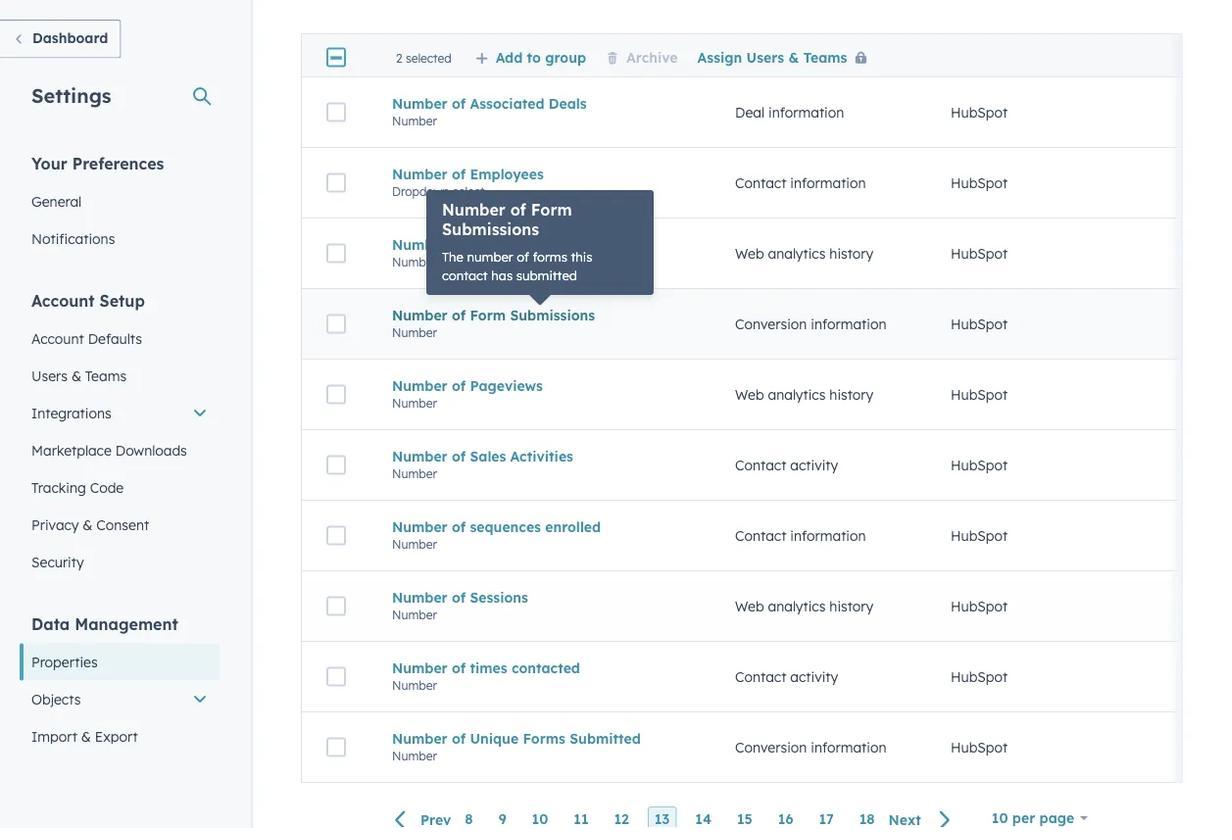 Task type: describe. For each thing, give the bounding box(es) containing it.
of for number of sequences enrolled number
[[452, 518, 466, 536]]

privacy & consent link
[[20, 506, 220, 544]]

18 button
[[853, 807, 882, 829]]

9 button
[[492, 807, 513, 829]]

account setup
[[31, 291, 145, 310]]

contact activity for activities
[[735, 457, 839, 474]]

9
[[499, 811, 507, 828]]

web analytics history for number of event completions
[[735, 245, 874, 262]]

activity for number of times contacted
[[791, 669, 839, 686]]

information for number of employees
[[791, 174, 866, 191]]

select
[[453, 184, 485, 199]]

& up deal information
[[789, 48, 799, 65]]

next button
[[882, 807, 964, 829]]

per
[[1013, 810, 1036, 827]]

assign users & teams
[[698, 48, 848, 65]]

integrations
[[31, 404, 111, 422]]

properties link
[[20, 644, 220, 681]]

8 button
[[458, 807, 480, 829]]

setup
[[100, 291, 145, 310]]

sessions
[[470, 589, 528, 606]]

data management
[[31, 614, 178, 634]]

number of sessions button
[[392, 589, 688, 606]]

number of times contacted number
[[392, 660, 580, 693]]

14
[[696, 811, 712, 828]]

add
[[496, 48, 523, 65]]

forms
[[533, 249, 568, 265]]

11 button
[[567, 807, 596, 829]]

11
[[574, 811, 589, 828]]

hubspot for number of associated deals
[[951, 104, 1008, 121]]

import
[[31, 728, 77, 745]]

forms
[[523, 730, 566, 747]]

the
[[442, 249, 464, 265]]

of for number of sessions number
[[452, 589, 466, 606]]

archive
[[627, 48, 678, 65]]

0 vertical spatial teams
[[804, 48, 848, 65]]

this
[[571, 249, 593, 265]]

number of sales activities number
[[392, 448, 574, 481]]

marketplace
[[31, 442, 112, 459]]

page
[[1040, 810, 1075, 827]]

tracking code
[[31, 479, 124, 496]]

of for number of pageviews number
[[452, 377, 466, 394]]

import & export link
[[20, 718, 220, 756]]

account setup element
[[20, 290, 220, 581]]

16
[[778, 811, 794, 828]]

privacy & consent
[[31, 516, 149, 533]]

& for teams
[[71, 367, 81, 384]]

10 for 10 per page
[[992, 810, 1009, 827]]

associated
[[470, 95, 545, 112]]

history for number of sessions
[[830, 598, 874, 615]]

number of sequences enrolled number
[[392, 518, 601, 552]]

assign users & teams button
[[698, 48, 875, 65]]

number of unique forms submitted button
[[392, 730, 688, 747]]

number of sessions number
[[392, 589, 528, 622]]

hubspot for number of pageviews
[[951, 386, 1008, 403]]

web for number of pageviews
[[735, 386, 764, 403]]

analytics for number of event completions
[[768, 245, 826, 262]]

of for number of times contacted number
[[452, 660, 466, 677]]

analytics for number of sessions
[[768, 598, 826, 615]]

13
[[655, 811, 670, 828]]

conversion information for number of unique forms submitted
[[735, 739, 887, 756]]

preferences
[[72, 153, 164, 173]]

settings
[[31, 83, 111, 107]]

of for number of unique forms submitted number
[[452, 730, 466, 747]]

of for number of employees dropdown select
[[452, 165, 466, 183]]

of for number of form submissions number
[[452, 307, 466, 324]]

of for number of form submissions the number of forms this contact has submitted
[[511, 200, 526, 220]]

number
[[467, 249, 513, 265]]

hubspot for number of sales activities
[[951, 457, 1008, 474]]

number of form submissions tooltip
[[427, 190, 654, 295]]

hubspot for number of times contacted
[[951, 669, 1008, 686]]

history for number of pageviews
[[830, 386, 874, 403]]

form for number of form submissions number
[[470, 307, 506, 324]]

users & teams link
[[20, 357, 220, 395]]

dashboard link
[[0, 20, 121, 58]]

number of form submissions button
[[392, 307, 688, 324]]

15
[[737, 811, 753, 828]]

defaults
[[88, 330, 142, 347]]

contact for number of times contacted
[[735, 669, 787, 686]]

number of associated deals number
[[392, 95, 587, 128]]

10 per page
[[992, 810, 1075, 827]]

objects button
[[20, 681, 220, 718]]

information for number of form submissions
[[811, 316, 887, 333]]

account defaults link
[[20, 320, 220, 357]]

hubspot for number of event completions
[[951, 245, 1008, 262]]

tracking code link
[[20, 469, 220, 506]]

number of pageviews number
[[392, 377, 543, 411]]

number of form submissions the number of forms this contact has submitted
[[442, 200, 593, 284]]

privacy
[[31, 516, 79, 533]]

14 button
[[689, 807, 719, 829]]

contact for number of employees
[[735, 174, 787, 191]]

number of employees dropdown select
[[392, 165, 544, 199]]

& for consent
[[83, 516, 93, 533]]

marketplace downloads link
[[20, 432, 220, 469]]

15 button
[[731, 807, 760, 829]]

your preferences element
[[20, 152, 220, 257]]

number of times contacted button
[[392, 660, 688, 677]]

unique
[[470, 730, 519, 747]]

dashboard
[[32, 29, 108, 47]]

web for number of event completions
[[735, 245, 764, 262]]

17
[[819, 811, 834, 828]]

notifications link
[[20, 220, 220, 257]]

enrolled
[[545, 518, 601, 536]]

number of event completions number
[[392, 236, 596, 269]]

number of employees button
[[392, 165, 688, 183]]

account defaults
[[31, 330, 142, 347]]

number of pageviews button
[[392, 377, 688, 394]]

18
[[860, 811, 875, 828]]

17 button
[[812, 807, 841, 829]]

completions
[[512, 236, 596, 253]]



Task type: vqa. For each thing, say whether or not it's contained in the screenshot.
in to the right
no



Task type: locate. For each thing, give the bounding box(es) containing it.
0 vertical spatial account
[[31, 291, 95, 310]]

10 per page button
[[979, 799, 1101, 829]]

general link
[[20, 183, 220, 220]]

of inside number of form submissions number
[[452, 307, 466, 324]]

submissions for number of form submissions number
[[510, 307, 595, 324]]

& right "privacy" at left bottom
[[83, 516, 93, 533]]

hubspot for number of unique forms submitted
[[951, 739, 1008, 756]]

deal information
[[735, 104, 845, 121]]

0 vertical spatial web analytics history
[[735, 245, 874, 262]]

submitted
[[517, 268, 577, 284]]

10 inside 10 button
[[532, 811, 548, 828]]

3 hubspot from the top
[[951, 245, 1008, 262]]

of for number of sales activities number
[[452, 448, 466, 465]]

times
[[470, 660, 508, 677]]

0 vertical spatial conversion information
[[735, 316, 887, 333]]

6 hubspot from the top
[[951, 457, 1008, 474]]

& left export on the bottom left
[[81, 728, 91, 745]]

1 conversion from the top
[[735, 316, 807, 333]]

deals
[[549, 95, 587, 112]]

number inside number of form submissions the number of forms this contact has submitted
[[442, 200, 506, 220]]

pageviews
[[470, 377, 543, 394]]

group
[[545, 48, 586, 65]]

1 web from the top
[[735, 245, 764, 262]]

2 vertical spatial web
[[735, 598, 764, 615]]

1 horizontal spatial 10
[[992, 810, 1009, 827]]

add to group
[[496, 48, 586, 65]]

3 web analytics history from the top
[[735, 598, 874, 615]]

12 button
[[607, 807, 636, 829]]

1 history from the top
[[830, 245, 874, 262]]

number of sales activities button
[[392, 448, 688, 465]]

of left times
[[452, 660, 466, 677]]

1 activity from the top
[[791, 457, 839, 474]]

teams down defaults
[[85, 367, 127, 384]]

2 contact information from the top
[[735, 527, 866, 544]]

& up "integrations"
[[71, 367, 81, 384]]

of inside number of sales activities number
[[452, 448, 466, 465]]

form inside number of form submissions number
[[470, 307, 506, 324]]

account up users & teams
[[31, 330, 84, 347]]

selected
[[406, 50, 452, 65]]

0 vertical spatial form
[[531, 200, 572, 220]]

2 vertical spatial analytics
[[768, 598, 826, 615]]

number of event completions button
[[392, 236, 688, 253]]

13 button
[[648, 807, 677, 829]]

information for number of unique forms submitted
[[811, 739, 887, 756]]

archive button
[[606, 48, 678, 65]]

conversion
[[735, 316, 807, 333], [735, 739, 807, 756]]

conversion information for number of form submissions
[[735, 316, 887, 333]]

1 vertical spatial conversion information
[[735, 739, 887, 756]]

web analytics history
[[735, 245, 874, 262], [735, 386, 874, 403], [735, 598, 874, 615]]

10 hubspot from the top
[[951, 739, 1008, 756]]

1 hubspot from the top
[[951, 104, 1008, 121]]

conversion for number of form submissions
[[735, 316, 807, 333]]

security
[[31, 554, 84, 571]]

sequences
[[470, 518, 541, 536]]

form up completions
[[531, 200, 572, 220]]

submissions inside number of form submissions number
[[510, 307, 595, 324]]

0 vertical spatial analytics
[[768, 245, 826, 262]]

of left pageviews
[[452, 377, 466, 394]]

of up select
[[452, 165, 466, 183]]

analytics
[[768, 245, 826, 262], [768, 386, 826, 403], [768, 598, 826, 615]]

of left event at the left of the page
[[452, 236, 466, 253]]

contacted
[[512, 660, 580, 677]]

16 button
[[772, 807, 801, 829]]

of down contact at the top of the page
[[452, 307, 466, 324]]

account for account setup
[[31, 291, 95, 310]]

submissions for number of form submissions the number of forms this contact has submitted
[[442, 220, 539, 239]]

form down has
[[470, 307, 506, 324]]

management
[[75, 614, 178, 634]]

hubspot
[[951, 104, 1008, 121], [951, 174, 1008, 191], [951, 245, 1008, 262], [951, 316, 1008, 333], [951, 386, 1008, 403], [951, 457, 1008, 474], [951, 527, 1008, 544], [951, 598, 1008, 615], [951, 669, 1008, 686], [951, 739, 1008, 756]]

web
[[735, 245, 764, 262], [735, 386, 764, 403], [735, 598, 764, 615]]

2 conversion information from the top
[[735, 739, 887, 756]]

history for number of event completions
[[830, 245, 874, 262]]

of for number of event completions number
[[452, 236, 466, 253]]

2 hubspot from the top
[[951, 174, 1008, 191]]

1 analytics from the top
[[768, 245, 826, 262]]

has
[[492, 268, 513, 284]]

0 horizontal spatial form
[[470, 307, 506, 324]]

assign
[[698, 48, 743, 65]]

1 account from the top
[[31, 291, 95, 310]]

1 vertical spatial users
[[31, 367, 68, 384]]

1 vertical spatial conversion
[[735, 739, 807, 756]]

properties
[[31, 654, 98, 671]]

conversion information
[[735, 316, 887, 333], [735, 739, 887, 756]]

contact activity for contacted
[[735, 669, 839, 686]]

0 horizontal spatial users
[[31, 367, 68, 384]]

5 hubspot from the top
[[951, 386, 1008, 403]]

hubspot for number of sessions
[[951, 598, 1008, 615]]

1 vertical spatial contact activity
[[735, 669, 839, 686]]

1 vertical spatial history
[[830, 386, 874, 403]]

of inside number of event completions number
[[452, 236, 466, 253]]

0 vertical spatial activity
[[791, 457, 839, 474]]

0 vertical spatial conversion
[[735, 316, 807, 333]]

1 vertical spatial analytics
[[768, 386, 826, 403]]

2 web from the top
[[735, 386, 764, 403]]

of inside number of pageviews number
[[452, 377, 466, 394]]

1 web analytics history from the top
[[735, 245, 874, 262]]

to
[[527, 48, 541, 65]]

0 horizontal spatial teams
[[85, 367, 127, 384]]

teams
[[804, 48, 848, 65], [85, 367, 127, 384]]

9 hubspot from the top
[[951, 669, 1008, 686]]

number of unique forms submitted number
[[392, 730, 641, 764]]

notifications
[[31, 230, 115, 247]]

contact activity
[[735, 457, 839, 474], [735, 669, 839, 686]]

import & export
[[31, 728, 138, 745]]

1 conversion information from the top
[[735, 316, 887, 333]]

12
[[614, 811, 629, 828]]

submitted
[[570, 730, 641, 747]]

teams up deal information
[[804, 48, 848, 65]]

2 vertical spatial history
[[830, 598, 874, 615]]

hubspot for number of sequences enrolled
[[951, 527, 1008, 544]]

7 hubspot from the top
[[951, 527, 1008, 544]]

of inside number of unique forms submitted number
[[452, 730, 466, 747]]

teams inside the users & teams link
[[85, 367, 127, 384]]

1 contact from the top
[[735, 174, 787, 191]]

of left associated
[[452, 95, 466, 112]]

integrations button
[[20, 395, 220, 432]]

2 conversion from the top
[[735, 739, 807, 756]]

form inside number of form submissions the number of forms this contact has submitted
[[531, 200, 572, 220]]

1 vertical spatial web analytics history
[[735, 386, 874, 403]]

users inside account setup element
[[31, 367, 68, 384]]

of left sequences
[[452, 518, 466, 536]]

of left the sales on the left bottom
[[452, 448, 466, 465]]

1 horizontal spatial teams
[[804, 48, 848, 65]]

information for number of associated deals
[[769, 104, 845, 121]]

&
[[789, 48, 799, 65], [71, 367, 81, 384], [83, 516, 93, 533], [81, 728, 91, 745]]

form for number of form submissions the number of forms this contact has submitted
[[531, 200, 572, 220]]

submissions up number
[[442, 220, 539, 239]]

web analytics history for number of sessions
[[735, 598, 874, 615]]

1 vertical spatial web
[[735, 386, 764, 403]]

submissions inside number of form submissions the number of forms this contact has submitted
[[442, 220, 539, 239]]

account up account defaults
[[31, 291, 95, 310]]

account for account defaults
[[31, 330, 84, 347]]

1 vertical spatial contact information
[[735, 527, 866, 544]]

number of form submissions number
[[392, 307, 595, 340]]

data
[[31, 614, 70, 634]]

your
[[31, 153, 67, 173]]

3 web from the top
[[735, 598, 764, 615]]

10 button
[[525, 807, 555, 829]]

0 vertical spatial web
[[735, 245, 764, 262]]

submissions down 'submitted' at the top of the page
[[510, 307, 595, 324]]

contact
[[442, 268, 488, 284]]

0 vertical spatial submissions
[[442, 220, 539, 239]]

users up "integrations"
[[31, 367, 68, 384]]

8 hubspot from the top
[[951, 598, 1008, 615]]

hubspot for number of form submissions
[[951, 316, 1008, 333]]

of left 'forms'
[[517, 249, 529, 265]]

1 vertical spatial submissions
[[510, 307, 595, 324]]

of inside number of associated deals number
[[452, 95, 466, 112]]

2 contact from the top
[[735, 457, 787, 474]]

data management element
[[20, 613, 220, 793]]

1 contact activity from the top
[[735, 457, 839, 474]]

users right assign
[[747, 48, 785, 65]]

code
[[90, 479, 124, 496]]

event
[[470, 236, 508, 253]]

hubspot for number of employees
[[951, 174, 1008, 191]]

number of sequences enrolled button
[[392, 518, 688, 536]]

contact for number of sales activities
[[735, 457, 787, 474]]

conversion for number of unique forms submitted
[[735, 739, 807, 756]]

add to group button
[[475, 48, 586, 65]]

2 history from the top
[[830, 386, 874, 403]]

1 horizontal spatial form
[[531, 200, 572, 220]]

1 vertical spatial teams
[[85, 367, 127, 384]]

3 analytics from the top
[[768, 598, 826, 615]]

information
[[769, 104, 845, 121], [791, 174, 866, 191], [811, 316, 887, 333], [791, 527, 866, 544], [811, 739, 887, 756]]

activity
[[791, 457, 839, 474], [791, 669, 839, 686]]

2 vertical spatial web analytics history
[[735, 598, 874, 615]]

0 vertical spatial contact information
[[735, 174, 866, 191]]

contact for number of sequences enrolled
[[735, 527, 787, 544]]

consent
[[96, 516, 149, 533]]

number of associated deals button
[[392, 95, 688, 112]]

of inside number of sessions number
[[452, 589, 466, 606]]

contact
[[735, 174, 787, 191], [735, 457, 787, 474], [735, 527, 787, 544], [735, 669, 787, 686]]

deal
[[735, 104, 765, 121]]

0 vertical spatial history
[[830, 245, 874, 262]]

of down employees
[[511, 200, 526, 220]]

2 selected
[[396, 50, 452, 65]]

history
[[830, 245, 874, 262], [830, 386, 874, 403], [830, 598, 874, 615]]

analytics for number of pageviews
[[768, 386, 826, 403]]

0 vertical spatial users
[[747, 48, 785, 65]]

dropdown
[[392, 184, 450, 199]]

of for number of associated deals number
[[452, 95, 466, 112]]

3 history from the top
[[830, 598, 874, 615]]

web analytics history for number of pageviews
[[735, 386, 874, 403]]

2 account from the top
[[31, 330, 84, 347]]

1 vertical spatial account
[[31, 330, 84, 347]]

10 inside popup button
[[992, 810, 1009, 827]]

10 left per
[[992, 810, 1009, 827]]

3 contact from the top
[[735, 527, 787, 544]]

& inside the data management element
[[81, 728, 91, 745]]

10 right the 9
[[532, 811, 548, 828]]

pagination navigation
[[383, 807, 964, 829]]

0 vertical spatial contact activity
[[735, 457, 839, 474]]

sales
[[470, 448, 506, 465]]

0 horizontal spatial 10
[[532, 811, 548, 828]]

contact information for number of sequences enrolled
[[735, 527, 866, 544]]

of left unique
[[452, 730, 466, 747]]

next
[[889, 811, 922, 828]]

prev button
[[383, 807, 458, 829]]

2
[[396, 50, 403, 65]]

8
[[465, 811, 473, 828]]

of inside number of times contacted number
[[452, 660, 466, 677]]

information for number of sequences enrolled
[[791, 527, 866, 544]]

& for export
[[81, 728, 91, 745]]

2 web analytics history from the top
[[735, 386, 874, 403]]

of left the sessions
[[452, 589, 466, 606]]

4 contact from the top
[[735, 669, 787, 686]]

2 activity from the top
[[791, 669, 839, 686]]

2 analytics from the top
[[768, 386, 826, 403]]

web for number of sessions
[[735, 598, 764, 615]]

10 for 10
[[532, 811, 548, 828]]

account inside 'link'
[[31, 330, 84, 347]]

activities
[[511, 448, 574, 465]]

form
[[531, 200, 572, 220], [470, 307, 506, 324]]

general
[[31, 193, 82, 210]]

2 contact activity from the top
[[735, 669, 839, 686]]

1 vertical spatial form
[[470, 307, 506, 324]]

1 contact information from the top
[[735, 174, 866, 191]]

prev
[[421, 811, 451, 828]]

4 hubspot from the top
[[951, 316, 1008, 333]]

contact information for number of employees
[[735, 174, 866, 191]]

activity for number of sales activities
[[791, 457, 839, 474]]

number inside number of employees dropdown select
[[392, 165, 448, 183]]

of inside number of employees dropdown select
[[452, 165, 466, 183]]

1 vertical spatial activity
[[791, 669, 839, 686]]

of inside number of sequences enrolled number
[[452, 518, 466, 536]]

1 horizontal spatial users
[[747, 48, 785, 65]]



